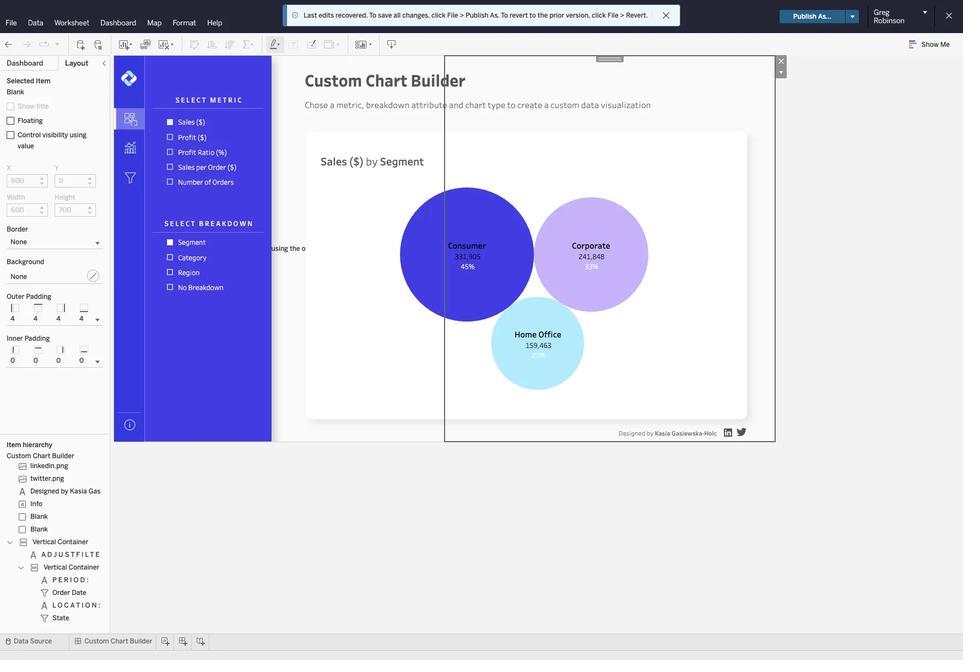 Task type: describe. For each thing, give the bounding box(es) containing it.
l right f
[[85, 551, 89, 559]]

container for d
[[69, 564, 99, 571]]

robinson
[[875, 17, 905, 25]]

t left f
[[71, 551, 75, 559]]

border
[[7, 226, 28, 233]]

totals image
[[242, 39, 255, 50]]

vertical container for i
[[44, 564, 99, 571]]

r right m
[[228, 95, 233, 104]]

chart inside item hierarchy custom chart builder
[[33, 452, 50, 460]]

1 horizontal spatial :
[[98, 602, 100, 609]]

floating
[[18, 117, 43, 125]]

download image
[[387, 39, 398, 50]]

r right p
[[64, 576, 68, 584]]

f
[[76, 551, 80, 559]]

c left m
[[197, 95, 201, 104]]

data for data
[[28, 19, 43, 27]]

o up the "date"
[[74, 576, 79, 584]]

source
[[30, 637, 52, 645]]

order
[[52, 589, 70, 597]]

public)
[[518, 11, 548, 22]]

2 horizontal spatial by
[[647, 429, 654, 437]]

version,
[[566, 12, 591, 19]]

sort ascending image
[[207, 39, 218, 50]]

revert.
[[626, 12, 648, 19]]

publish as...
[[794, 13, 832, 20]]

t left b
[[191, 219, 195, 227]]

to inside 'application'
[[508, 99, 516, 110]]

new data source image
[[76, 39, 87, 50]]

custom up download icon at the left
[[386, 11, 419, 22]]

none button for background
[[7, 268, 103, 284]]

as.
[[490, 12, 500, 19]]

1 vertical spatial n
[[92, 602, 97, 609]]

gasiewska- inside custom chart builder 'application'
[[672, 429, 705, 437]]

o inside 'application'
[[234, 219, 238, 227]]

($)
[[350, 154, 364, 168]]

b
[[199, 219, 204, 227]]

(tableau
[[480, 11, 516, 22]]

p
[[52, 576, 57, 584]]

me
[[941, 41, 951, 49]]

1 0 from the left
[[10, 357, 15, 364]]

0 horizontal spatial dashboard
[[7, 59, 43, 67]]

l left b
[[176, 219, 179, 227]]

to inside "alert"
[[530, 12, 536, 19]]

item inside item hierarchy custom chart builder
[[7, 441, 21, 449]]

sales ($) by segment
[[321, 154, 424, 168]]

i down the "date"
[[82, 602, 84, 609]]

2 to from the left
[[501, 12, 508, 19]]

attribute
[[412, 99, 448, 110]]

vertical for a
[[33, 538, 56, 546]]

fit image
[[324, 39, 341, 50]]

clear sheet image
[[158, 39, 175, 50]]

1 to from the left
[[369, 12, 377, 19]]

vertical for p
[[44, 564, 67, 571]]

order date
[[52, 589, 86, 597]]

info
[[30, 500, 42, 508]]

visibility
[[42, 131, 68, 139]]

type
[[488, 99, 506, 110]]

a d j u s t   f i l t e r s
[[41, 551, 112, 559]]

2 > from the left
[[621, 12, 625, 19]]

1 vertical spatial custom chart builder
[[85, 637, 152, 645]]

remove from dashboard image
[[776, 55, 787, 67]]

chose a metric, breakdown attribute and chart type to create a custom data visualization
[[305, 99, 653, 110]]

show me button
[[905, 36, 961, 53]]

visualization
[[601, 99, 651, 110]]

n inside custom chart builder 'application'
[[248, 219, 253, 227]]

worksheet
[[54, 19, 89, 27]]

metric,
[[337, 99, 365, 110]]

segment
[[380, 154, 424, 168]]

c down order date at bottom left
[[64, 602, 69, 609]]

4 0 from the left
[[79, 357, 84, 364]]

vertical container for u
[[33, 538, 88, 546]]

holc inside custom chart builder 'application'
[[705, 429, 717, 437]]

s left b
[[165, 219, 169, 227]]

publish inside button
[[794, 13, 817, 20]]

m
[[210, 95, 216, 104]]

linkedin.png
[[30, 462, 68, 470]]

publish inside "alert"
[[466, 12, 489, 19]]

show title
[[18, 103, 49, 110]]

builder inside 'application'
[[411, 69, 466, 91]]

all
[[394, 12, 401, 19]]

and
[[449, 99, 464, 110]]

j
[[54, 551, 57, 559]]

publish as... button
[[780, 10, 846, 23]]

the
[[538, 12, 548, 19]]

padding for inner padding
[[24, 335, 50, 342]]

designed by kasia gasiewska-holc inside custom chart builder 'application'
[[619, 429, 717, 437]]

recovered.
[[336, 12, 368, 19]]

kasia inside custom chart builder 'application'
[[655, 429, 671, 437]]

1 horizontal spatial a
[[70, 602, 75, 609]]

custom
[[551, 99, 580, 110]]

1 vertical spatial kasia
[[70, 487, 87, 495]]

p e r i o d :
[[52, 576, 89, 584]]

collapse image
[[101, 60, 108, 67]]

0 horizontal spatial designed
[[30, 487, 59, 495]]

2 a from the left
[[545, 99, 549, 110]]

4 4 from the left
[[79, 315, 84, 323]]

container for t
[[58, 538, 88, 546]]

l o c a t i o n :
[[52, 602, 100, 609]]

hierarchy
[[23, 441, 52, 449]]

breakdown
[[366, 99, 410, 110]]

sort descending image
[[224, 39, 235, 50]]

show for show me
[[922, 41, 939, 49]]

0 vertical spatial :
[[87, 576, 89, 584]]

create
[[518, 99, 543, 110]]

c left b
[[186, 219, 190, 227]]

data source
[[14, 637, 52, 645]]

twitter.png
[[30, 475, 64, 483]]

0 vertical spatial dashboard
[[101, 19, 136, 27]]

0 horizontal spatial holc
[[124, 487, 138, 495]]

custom down l o c a t i o n :
[[85, 637, 109, 645]]

s right f
[[107, 551, 112, 559]]

c right m
[[238, 95, 242, 104]]

undo image
[[3, 39, 14, 50]]

edits
[[319, 12, 334, 19]]

i inside 'application'
[[234, 95, 236, 104]]

title
[[36, 103, 49, 110]]

builder inside item hierarchy custom chart builder
[[52, 452, 74, 460]]

background
[[7, 258, 44, 266]]

custom inside 'application'
[[305, 69, 362, 91]]

1 vertical spatial designed by kasia gasiewska-holc
[[30, 487, 138, 495]]

custom chart builder (tableau public)
[[386, 11, 548, 22]]

last
[[304, 12, 317, 19]]

selected
[[7, 77, 34, 85]]

none for border
[[10, 238, 27, 246]]

control visibility using value
[[18, 131, 87, 150]]



Task type: locate. For each thing, give the bounding box(es) containing it.
0 vertical spatial holc
[[705, 429, 717, 437]]

0 vertical spatial item
[[36, 77, 50, 85]]

item
[[36, 77, 50, 85], [7, 441, 21, 449]]

Y text field
[[55, 174, 96, 187]]

replay animation image right redo image
[[39, 39, 50, 50]]

X text field
[[7, 174, 48, 187]]

2 vertical spatial by
[[61, 487, 68, 495]]

custom chart builder
[[305, 69, 466, 91], [85, 637, 152, 645]]

t right f
[[90, 551, 94, 559]]

format
[[173, 19, 196, 27]]

0 horizontal spatial show
[[18, 103, 35, 110]]

e
[[181, 95, 185, 104], [191, 95, 195, 104], [218, 95, 222, 104], [170, 219, 174, 227], [180, 219, 184, 227], [211, 219, 215, 227], [96, 551, 100, 559], [58, 576, 62, 584]]

pause auto updates image
[[93, 39, 104, 50]]

i
[[234, 95, 236, 104], [81, 551, 83, 559], [70, 576, 72, 584], [82, 602, 84, 609]]

new worksheet image
[[118, 39, 133, 50]]

layout
[[65, 59, 88, 67]]

x
[[7, 164, 11, 172]]

3 0 from the left
[[56, 357, 61, 364]]

custom chart builder application
[[110, 49, 963, 632]]

vertical container
[[33, 538, 88, 546], [44, 564, 99, 571]]

to right type
[[508, 99, 516, 110]]

1 horizontal spatial show
[[922, 41, 939, 49]]

2 horizontal spatial a
[[216, 219, 221, 227]]

changes,
[[403, 12, 430, 19]]

0 horizontal spatial to
[[369, 12, 377, 19]]

o up state
[[58, 602, 63, 609]]

vertical
[[33, 538, 56, 546], [44, 564, 67, 571]]

dashboard
[[101, 19, 136, 27], [7, 59, 43, 67]]

show labels image
[[288, 39, 299, 50]]

date
[[72, 589, 86, 597]]

s right u
[[65, 551, 69, 559]]

1 horizontal spatial kasia
[[655, 429, 671, 437]]

chart inside 'application'
[[366, 69, 408, 91]]

marks. press enter to open the view data window.. use arrow keys to navigate data visualization elements. image
[[123, 418, 137, 432]]

container up a d j u s t   f i l t e r s
[[58, 538, 88, 546]]

padding
[[26, 293, 51, 301], [24, 335, 50, 342]]

vertical down j
[[44, 564, 67, 571]]

click right version,
[[592, 12, 606, 19]]

t right m
[[223, 95, 227, 104]]

holc
[[705, 429, 717, 437], [124, 487, 138, 495]]

vertical up j
[[33, 538, 56, 546]]

state
[[52, 614, 69, 622]]

2 vertical spatial blank
[[30, 526, 48, 533]]

more options image
[[776, 67, 787, 78]]

a inside 'application'
[[216, 219, 221, 227]]

0 horizontal spatial n
[[92, 602, 97, 609]]

s left m
[[176, 95, 180, 104]]

last edits recovered. to save all changes, click file > publish as. to revert to the prior version, click file > revert. alert
[[304, 10, 648, 20]]

2 none button from the top
[[7, 268, 103, 284]]

file
[[448, 12, 459, 19], [608, 12, 619, 19], [6, 19, 17, 27]]

as...
[[819, 13, 832, 20]]

t down the "date"
[[76, 602, 80, 609]]

duplicate image
[[140, 39, 151, 50]]

revert
[[510, 12, 528, 19]]

1 vertical spatial dashboard
[[7, 59, 43, 67]]

1 vertical spatial vertical
[[44, 564, 67, 571]]

1 horizontal spatial a
[[545, 99, 549, 110]]

greg
[[875, 8, 890, 17]]

help
[[207, 19, 223, 27]]

to
[[530, 12, 536, 19], [508, 99, 516, 110]]

1 horizontal spatial to
[[530, 12, 536, 19]]

click
[[432, 12, 446, 19], [592, 12, 606, 19]]

none down background
[[10, 273, 27, 281]]

r
[[228, 95, 233, 104], [205, 219, 209, 227], [101, 551, 106, 559], [64, 576, 68, 584]]

l left m
[[187, 95, 190, 104]]

none for background
[[10, 273, 27, 281]]

none button down background
[[7, 268, 103, 284]]

greg robinson
[[875, 8, 905, 25]]

item left hierarchy
[[7, 441, 21, 449]]

file right the changes,
[[448, 12, 459, 19]]

1 vertical spatial :
[[98, 602, 100, 609]]

1 vertical spatial none button
[[7, 268, 103, 284]]

custom up metric,
[[305, 69, 362, 91]]

2 horizontal spatial d
[[228, 219, 232, 227]]

1 horizontal spatial click
[[592, 12, 606, 19]]

1 horizontal spatial item
[[36, 77, 50, 85]]

1 4 from the left
[[10, 315, 15, 323]]

1 click from the left
[[432, 12, 446, 19]]

marks. press enter to open the view data window.. use arrow keys to navigate data visualization elements. image
[[114, 104, 144, 134], [160, 115, 257, 189], [114, 133, 144, 163], [114, 162, 144, 192], [319, 175, 731, 186], [319, 187, 731, 390], [160, 235, 257, 294]]

last edits recovered. to save all changes, click file > publish as. to revert to the prior version, click file > revert.
[[304, 12, 648, 19]]

to right the as.
[[501, 12, 508, 19]]

1 horizontal spatial >
[[621, 12, 625, 19]]

4
[[10, 315, 15, 323], [33, 315, 38, 323], [56, 315, 61, 323], [79, 315, 84, 323]]

0 vertical spatial blank
[[7, 88, 24, 96]]

1 vertical spatial blank
[[30, 513, 48, 521]]

data up redo image
[[28, 19, 43, 27]]

1 vertical spatial designed
[[30, 487, 59, 495]]

1 horizontal spatial designed
[[619, 429, 646, 437]]

0 horizontal spatial file
[[6, 19, 17, 27]]

1 horizontal spatial designed by kasia gasiewska-holc
[[619, 429, 717, 437]]

d left j
[[47, 551, 52, 559]]

blank
[[7, 88, 24, 96], [30, 513, 48, 521], [30, 526, 48, 533]]

map
[[147, 19, 162, 27]]

0 horizontal spatial to
[[508, 99, 516, 110]]

selected item blank
[[7, 77, 50, 96]]

0
[[10, 357, 15, 364], [33, 357, 38, 364], [56, 357, 61, 364], [79, 357, 84, 364]]

container down f
[[69, 564, 99, 571]]

show for show title
[[18, 103, 35, 110]]

c
[[197, 95, 201, 104], [238, 95, 242, 104], [186, 219, 190, 227], [64, 602, 69, 609]]

0 vertical spatial designed by kasia gasiewska-holc
[[619, 429, 717, 437]]

0 vertical spatial container
[[58, 538, 88, 546]]

1 horizontal spatial replay animation image
[[54, 41, 61, 47]]

u
[[59, 551, 63, 559]]

s
[[176, 95, 180, 104], [165, 219, 169, 227], [65, 551, 69, 559], [107, 551, 112, 559]]

swap rows and columns image
[[189, 39, 200, 50]]

1 horizontal spatial to
[[501, 12, 508, 19]]

0 horizontal spatial replay animation image
[[39, 39, 50, 50]]

designed by kasia gasiewska-holc
[[619, 429, 717, 437], [30, 487, 138, 495]]

vertical container up u
[[33, 538, 88, 546]]

2 horizontal spatial file
[[608, 12, 619, 19]]

d inside 'application'
[[228, 219, 232, 227]]

0 horizontal spatial a
[[330, 99, 335, 110]]

1 vertical spatial a
[[41, 551, 46, 559]]

:
[[87, 576, 89, 584], [98, 602, 100, 609]]

0 horizontal spatial item
[[7, 441, 21, 449]]

1 horizontal spatial gasiewska-
[[672, 429, 705, 437]]

2 click from the left
[[592, 12, 606, 19]]

1 none button from the top
[[7, 235, 103, 249]]

1 > from the left
[[460, 12, 464, 19]]

0 vertical spatial n
[[248, 219, 253, 227]]

show left me
[[922, 41, 939, 49]]

t left m
[[202, 95, 206, 104]]

highlight image
[[269, 39, 282, 50]]

1 vertical spatial container
[[69, 564, 99, 571]]

> left revert.
[[621, 12, 625, 19]]

a left k
[[216, 219, 221, 227]]

item hierarchy custom chart builder
[[7, 441, 74, 460]]

publish
[[466, 12, 489, 19], [794, 13, 817, 20]]

2 none from the top
[[10, 273, 27, 281]]

0 vertical spatial padding
[[26, 293, 51, 301]]

0 horizontal spatial publish
[[466, 12, 489, 19]]

1 horizontal spatial custom chart builder
[[305, 69, 466, 91]]

custom down hierarchy
[[7, 452, 31, 460]]

0 horizontal spatial click
[[432, 12, 446, 19]]

chart
[[421, 11, 445, 22], [366, 69, 408, 91], [33, 452, 50, 460], [111, 637, 128, 645]]

to left the
[[530, 12, 536, 19]]

inner
[[7, 335, 23, 342]]

show me
[[922, 41, 951, 49]]

0 horizontal spatial kasia
[[70, 487, 87, 495]]

l up state
[[52, 602, 56, 609]]

1 vertical spatial show
[[18, 103, 35, 110]]

custom
[[386, 11, 419, 22], [305, 69, 362, 91], [7, 452, 31, 460], [85, 637, 109, 645]]

image image
[[138, 49, 286, 456], [121, 70, 137, 87], [299, 124, 762, 433], [737, 428, 747, 436], [725, 428, 733, 437]]

show up 'floating'
[[18, 103, 35, 110]]

inner padding
[[7, 335, 50, 342]]

none
[[10, 238, 27, 246], [10, 273, 27, 281]]

2 vertical spatial a
[[70, 602, 75, 609]]

publish left the as.
[[466, 12, 489, 19]]

item right selected
[[36, 77, 50, 85]]

> left the as.
[[460, 12, 464, 19]]

0 vertical spatial show
[[922, 41, 939, 49]]

redo image
[[21, 39, 32, 50]]

a right create
[[545, 99, 549, 110]]

outer
[[7, 293, 24, 301]]

>
[[460, 12, 464, 19], [621, 12, 625, 19]]

chose
[[305, 99, 328, 110]]

data
[[28, 19, 43, 27], [14, 637, 28, 645]]

1 vertical spatial vertical container
[[44, 564, 99, 571]]

padding right outer
[[26, 293, 51, 301]]

to left "save"
[[369, 12, 377, 19]]

designed inside custom chart builder 'application'
[[619, 429, 646, 437]]

0 horizontal spatial :
[[87, 576, 89, 584]]

1 vertical spatial holc
[[124, 487, 138, 495]]

gasiewska-
[[672, 429, 705, 437], [89, 487, 124, 495]]

0 vertical spatial vertical container
[[33, 538, 88, 546]]

none button up background
[[7, 235, 103, 249]]

1 vertical spatial d
[[47, 551, 52, 559]]

0 vertical spatial kasia
[[655, 429, 671, 437]]

i right f
[[81, 551, 83, 559]]

0 vertical spatial to
[[530, 12, 536, 19]]

0 vertical spatial custom chart builder
[[305, 69, 466, 91]]

1 horizontal spatial publish
[[794, 13, 817, 20]]

format workbook image
[[306, 39, 317, 50]]

item inside selected item blank
[[36, 77, 50, 85]]

1 vertical spatial item
[[7, 441, 21, 449]]

using
[[70, 131, 87, 139]]

o down the "date"
[[85, 602, 90, 609]]

w
[[240, 219, 246, 227]]

y
[[55, 164, 59, 172]]

data left source
[[14, 637, 28, 645]]

d right k
[[228, 219, 232, 227]]

a
[[216, 219, 221, 227], [41, 551, 46, 559], [70, 602, 75, 609]]

1 a from the left
[[330, 99, 335, 110]]

a left j
[[41, 551, 46, 559]]

1 horizontal spatial holc
[[705, 429, 717, 437]]

0 horizontal spatial by
[[61, 487, 68, 495]]

0 vertical spatial a
[[216, 219, 221, 227]]

width
[[7, 194, 25, 201]]

2 vertical spatial d
[[80, 576, 85, 584]]

d up the "date"
[[80, 576, 85, 584]]

0 horizontal spatial gasiewska-
[[89, 487, 124, 495]]

1 horizontal spatial file
[[448, 12, 459, 19]]

1 vertical spatial to
[[508, 99, 516, 110]]

file up undo icon at the top
[[6, 19, 17, 27]]

show
[[922, 41, 939, 49], [18, 103, 35, 110]]

dashboard up selected
[[7, 59, 43, 67]]

0 vertical spatial by
[[366, 154, 378, 168]]

1 vertical spatial gasiewska-
[[89, 487, 124, 495]]

0 horizontal spatial d
[[47, 551, 52, 559]]

height
[[55, 194, 75, 201]]

value
[[18, 142, 34, 150]]

replay animation image
[[39, 39, 50, 50], [54, 41, 61, 47]]

none button for border
[[7, 235, 103, 249]]

s e l e c t   b r e a k d o w n
[[165, 219, 253, 227]]

a right chose
[[330, 99, 335, 110]]

sales
[[321, 154, 347, 168]]

1 horizontal spatial dashboard
[[101, 19, 136, 27]]

custom chart builder inside 'application'
[[305, 69, 466, 91]]

click right the changes,
[[432, 12, 446, 19]]

1 vertical spatial by
[[647, 429, 654, 437]]

0 horizontal spatial designed by kasia gasiewska-holc
[[30, 487, 138, 495]]

blank inside selected item blank
[[7, 88, 24, 96]]

padding for outer padding
[[26, 293, 51, 301]]

replay animation image left new data source icon
[[54, 41, 61, 47]]

save
[[378, 12, 392, 19]]

r right f
[[101, 551, 106, 559]]

i up order date at bottom left
[[70, 576, 72, 584]]

i right m
[[234, 95, 236, 104]]

o left w in the left of the page
[[234, 219, 238, 227]]

file left revert.
[[608, 12, 619, 19]]

builder
[[448, 11, 478, 22], [411, 69, 466, 91], [52, 452, 74, 460], [130, 637, 152, 645]]

outer padding
[[7, 293, 51, 301]]

kasia
[[655, 429, 671, 437], [70, 487, 87, 495]]

0 vertical spatial designed
[[619, 429, 646, 437]]

0 horizontal spatial a
[[41, 551, 46, 559]]

n
[[248, 219, 253, 227], [92, 602, 97, 609]]

1 horizontal spatial d
[[80, 576, 85, 584]]

k
[[222, 219, 226, 227]]

padding right inner
[[24, 335, 50, 342]]

a down order date at bottom left
[[70, 602, 75, 609]]

0 horizontal spatial custom chart builder
[[85, 637, 152, 645]]

publish left as...
[[794, 13, 817, 20]]

a
[[330, 99, 335, 110], [545, 99, 549, 110]]

3 4 from the left
[[56, 315, 61, 323]]

0 vertical spatial none
[[10, 238, 27, 246]]

data
[[582, 99, 600, 110]]

data for data source
[[14, 637, 28, 645]]

0 vertical spatial vertical
[[33, 538, 56, 546]]

show/hide cards image
[[355, 39, 373, 50]]

custom inside item hierarchy custom chart builder
[[7, 452, 31, 460]]

0 vertical spatial none button
[[7, 235, 103, 249]]

vertical container up p e r i o d :
[[44, 564, 99, 571]]

chart
[[466, 99, 486, 110]]

none down the border
[[10, 238, 27, 246]]

0 vertical spatial data
[[28, 19, 43, 27]]

0 horizontal spatial >
[[460, 12, 464, 19]]

1 vertical spatial padding
[[24, 335, 50, 342]]

prior
[[550, 12, 565, 19]]

dashboard up new worksheet image
[[101, 19, 136, 27]]

0 vertical spatial gasiewska-
[[672, 429, 705, 437]]

Height text field
[[55, 203, 96, 217]]

1 horizontal spatial by
[[366, 154, 378, 168]]

show inside show me button
[[922, 41, 939, 49]]

1 none from the top
[[10, 238, 27, 246]]

r right b
[[205, 219, 209, 227]]

control
[[18, 131, 41, 139]]

Width text field
[[7, 203, 48, 217]]

1 vertical spatial none
[[10, 273, 27, 281]]

s e l e c t   m e t r i c
[[176, 95, 242, 104]]

1 vertical spatial data
[[14, 637, 28, 645]]

info image
[[292, 12, 299, 19]]

2 4 from the left
[[33, 315, 38, 323]]

1 horizontal spatial n
[[248, 219, 253, 227]]

0 vertical spatial d
[[228, 219, 232, 227]]

2 0 from the left
[[33, 357, 38, 364]]



